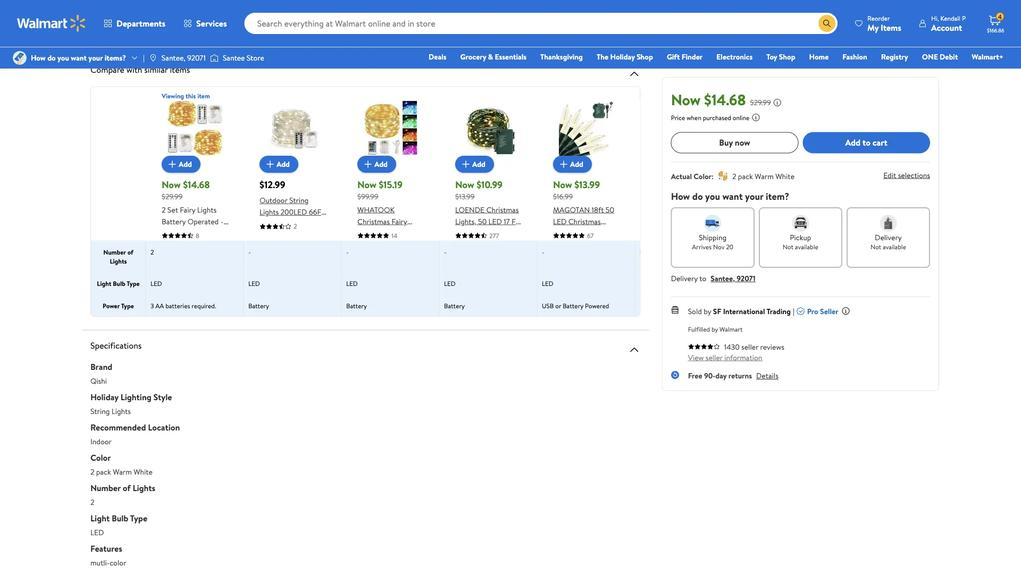Task type: describe. For each thing, give the bounding box(es) containing it.
how for how do you want your items?
[[31, 53, 46, 63]]

brand
[[90, 361, 112, 373]]

damage
[[309, 12, 334, 22]]

party inside $12.99 outdoor string lights 200led 66ft battery operated led rope lights with remote indoor timer fairy lights for patio easter christmas party cool white
[[294, 277, 311, 287]]

string inside $12.99 outdoor string lights 200led 66ft battery operated led rope lights with remote indoor timer fairy lights for patio easter christmas party cool white
[[289, 195, 309, 205]]

shipping
[[699, 232, 727, 243]]

price when purchased online
[[671, 113, 750, 122]]

christmas up 17
[[486, 204, 519, 215]]

wire
[[188, 263, 203, 273]]

patio
[[271, 265, 287, 275]]

0 vertical spatial warm
[[755, 171, 774, 181]]

christmas inside $12.99 outdoor string lights 200led 66ft battery operated led rope lights with remote indoor timer fairy lights for patio easter christmas party cool white
[[260, 277, 292, 287]]

200led
[[281, 207, 307, 217]]

- cell down rope
[[244, 241, 342, 272]]

from
[[162, 2, 177, 13]]

buy
[[719, 137, 733, 148]]

whatook christmas fairy lights, string lights battery operated & usb plug-in 39ft 120 led 16 color changing with remote timer, waterproof 3aa battery and usb powered led twinkle lights image
[[363, 100, 419, 156]]

0 vertical spatial |
[[143, 53, 145, 63]]

white inside brand qishi holiday lighting style string lights recommended location indoor color 2 pack warm white number of lights 2 light bulb type led features mutli-color
[[134, 467, 153, 477]]

batteries up departments
[[131, 2, 160, 13]]

others
[[362, 30, 383, 41]]

selections
[[898, 170, 930, 180]]

essentials
[[495, 52, 527, 62]]

pro seller info image
[[842, 307, 850, 315]]

loende christmas lights, 50 led 17 ft battery operated fairy lights for home party garden christmas decoration, 1 pack image
[[461, 100, 516, 156]]

- down 100
[[204, 251, 207, 261]]

walmart image
[[17, 15, 86, 32]]

row containing number of lights
[[91, 240, 929, 272]]

legal information image
[[752, 113, 760, 121]]

is
[[266, 2, 271, 13]]

0 horizontal spatial 92071
[[187, 53, 206, 63]]

rope
[[275, 230, 292, 240]]

0 vertical spatial pack
[[738, 171, 753, 181]]

white inside the now $14.68 $29.99 2 set fairy lights battery operated - led string lights 8 modes 33ft 100 led starry lights - copper wire firefly lights for wedding birthday party christmas decoration - warm white
[[162, 321, 181, 332]]

function
[[582, 251, 610, 261]]

you inside the remove batteries from the battery case if product is not in use. check your batteries before installing, stop using if you find any damage or leaking signs of the batteries.
[[268, 12, 280, 22]]

now for now $14.68 $29.99 2 set fairy lights battery operated - led string lights 8 modes 33ft 100 led starry lights - copper wire firefly lights for wedding birthday party christmas decoration - warm white
[[162, 178, 181, 191]]

walmart
[[720, 325, 743, 334]]

2 cell
[[146, 241, 244, 272]]

1 horizontal spatial 92071
[[737, 273, 756, 284]]

view
[[688, 352, 704, 363]]

the holiday shop
[[597, 52, 653, 62]]

of inside the remove batteries from the battery case if product is not in use. check your batteries before installing, stop using if you find any damage or leaking signs of the batteries.
[[386, 12, 393, 22]]

led up 'aa'
[[151, 279, 162, 288]]

add button for $10.99
[[455, 156, 494, 173]]

277
[[489, 231, 499, 240]]

14
[[391, 231, 397, 240]]

0 horizontal spatial to
[[128, 30, 135, 41]]

electronics link
[[712, 51, 757, 62]]

want for items?
[[71, 53, 87, 63]]

walmart+ link
[[967, 51, 1008, 62]]

2 inside the now $14.68 $29.99 2 set fairy lights battery operated - led string lights 8 modes 33ft 100 led starry lights - copper wire firefly lights for wedding birthday party christmas decoration - warm white
[[162, 204, 166, 215]]

by for sold
[[704, 306, 711, 316]]

16
[[373, 263, 379, 273]]

led left '16'
[[357, 263, 371, 273]]

gift
[[667, 52, 680, 62]]

seller for 1430
[[741, 342, 759, 352]]

with inside $12.99 outdoor string lights 200led 66ft battery operated led rope lights with remote indoor timer fairy lights for patio easter christmas party cool white
[[260, 242, 273, 252]]

Search search field
[[244, 13, 838, 34]]

do for how do you want your item?
[[692, 190, 703, 203]]

signs
[[369, 12, 385, 22]]

fairy inside $12.99 outdoor string lights 200led 66ft battery operated led rope lights with remote indoor timer fairy lights for patio easter christmas party cool white
[[280, 253, 295, 264]]

delivery for not
[[875, 232, 902, 243]]

waterproof inside now $15.19 $99.99 whatook christmas fairy lights, string lights battery operated & usb plug-in 39ft 120 led 16 color changing with remote timer, waterproof 3aa battery and usb powered led twinkle lights
[[357, 298, 395, 308]]

add for $14.68
[[179, 159, 192, 169]]

battery left "sold"
[[640, 301, 661, 310]]

- left plug-
[[346, 247, 349, 256]]

reviews
[[760, 342, 784, 352]]

compare with similar items image
[[628, 67, 641, 80]]

before
[[172, 12, 194, 22]]

led down 'memory'
[[542, 279, 553, 288]]

add to cart image for $14.68
[[166, 158, 179, 170]]

50 inside "cell"
[[640, 247, 647, 256]]

see
[[442, 30, 453, 41]]

memory
[[553, 251, 580, 261]]

2 down the recommended
[[90, 467, 94, 477]]

with inside now $15.19 $99.99 whatook christmas fairy lights, string lights battery operated & usb plug-in 39ft 120 led 16 color changing with remote timer, waterproof 3aa battery and usb powered led twinkle lights
[[390, 274, 404, 285]]

5 led cell from the left
[[538, 272, 636, 294]]

manufacturers,
[[268, 30, 317, 41]]

now for now $14.68
[[671, 89, 701, 110]]

you down :
[[705, 190, 720, 203]]

power type row header
[[91, 295, 146, 316]]

now for now $15.19 $99.99 whatook christmas fairy lights, string lights battery operated & usb plug-in 39ft 120 led 16 color changing with remote timer, waterproof 3aa battery and usb powered led twinkle lights
[[357, 178, 376, 191]]

installing,
[[195, 12, 226, 22]]

delivery not available
[[871, 232, 906, 251]]

39ft
[[398, 251, 411, 261]]

power type
[[103, 301, 134, 310]]

now for now $13.99 $16.99 magotan 18ft 50 led christmas lights battery string lights timer memory function usb & battery powered waterproof string lights fo
[[553, 178, 572, 191]]

now $13.99 group
[[553, 100, 620, 308]]

powered inside now $15.19 $99.99 whatook christmas fairy lights, string lights battery operated & usb plug-in 39ft 120 led 16 color changing with remote timer, waterproof 3aa battery and usb powered led twinkle lights
[[357, 321, 386, 332]]

battery inside the now $14.68 $29.99 2 set fairy lights battery operated - led string lights 8 modes 33ft 100 led starry lights - copper wire firefly lights for wedding birthday party christmas decoration - warm white
[[162, 216, 186, 226]]

starry
[[162, 251, 181, 261]]

0 vertical spatial home
[[809, 52, 829, 62]]

required.
[[192, 301, 216, 310]]

actual color :
[[671, 171, 714, 181]]

operated inside the now $14.68 $29.99 2 set fairy lights battery operated - led string lights 8 modes 33ft 100 led starry lights - copper wire firefly lights for wedding birthday party christmas decoration - warm white
[[188, 216, 219, 226]]

aa
[[155, 301, 164, 310]]

$99.99
[[357, 191, 378, 202]]

0 vertical spatial santee,
[[162, 53, 185, 63]]

leaking
[[344, 12, 367, 22]]

you down walmart image
[[57, 53, 69, 63]]

see
[[562, 30, 574, 41]]

20
[[726, 242, 733, 251]]

your for how do you want your items?
[[88, 53, 103, 63]]

3 battery cell from the left
[[440, 295, 538, 316]]

specifications image
[[628, 344, 641, 356]]

2 shop from the left
[[779, 52, 795, 62]]

$13.99 inside now $13.99 $16.99 magotan 18ft 50 led christmas lights battery string lights timer memory function usb & battery powered waterproof string lights fo
[[574, 178, 600, 191]]

- down 50 "cell"
[[640, 279, 642, 288]]

free 90-day returns details
[[688, 371, 779, 381]]

ft
[[512, 216, 520, 226]]

party inside the now $14.68 $29.99 2 set fairy lights battery operated - led string lights 8 modes 33ft 100 led starry lights - copper wire firefly lights for wedding birthday party christmas decoration - warm white
[[190, 286, 208, 296]]

qishi
[[90, 376, 107, 386]]

led left timer,
[[346, 279, 358, 288]]

electronics
[[717, 52, 753, 62]]

battery up 'twinkle'
[[357, 310, 381, 320]]

string right 67
[[600, 228, 619, 238]]

2 battery cell from the left
[[342, 295, 440, 316]]

row containing power type
[[91, 294, 929, 316]]

home inside now $10.99 $13.99 loende christmas lights, 50 led 17 ft battery operated fairy lights for home party garden christmas decoration, 1 pack
[[455, 251, 475, 261]]

67
[[587, 231, 594, 240]]

2 horizontal spatial and
[[473, 30, 484, 41]]

powered inside cell
[[585, 301, 609, 310]]

number of lights
[[103, 247, 133, 265]]

lights inside number of lights
[[110, 256, 127, 265]]

light bulb type
[[97, 279, 140, 288]]

0 horizontal spatial and
[[349, 30, 361, 41]]

0 vertical spatial $29.99
[[750, 97, 771, 107]]

recommended
[[90, 422, 146, 433]]

$16.99
[[553, 191, 573, 202]]

add to cart image for outdoor
[[264, 158, 277, 170]]

$12.99 group
[[260, 100, 327, 299]]

toy shop
[[766, 52, 795, 62]]

- right 120
[[444, 247, 447, 256]]

0 vertical spatial type
[[127, 279, 140, 288]]

not for delivery
[[871, 242, 881, 251]]

christmas up decoration,
[[455, 263, 488, 273]]

holiday inside brand qishi holiday lighting style string lights recommended location indoor color 2 pack warm white number of lights 2 light bulb type led features mutli-color
[[90, 391, 118, 403]]

magotan 18ft 50 led christmas lights battery string lights timer memory function usb & battery powered waterproof string lights fo image
[[559, 100, 614, 156]]

color inside now $15.19 $99.99 whatook christmas fairy lights, string lights battery operated & usb plug-in 39ft 120 led 16 color changing with remote timer, waterproof 3aa battery and usb powered led twinkle lights
[[381, 263, 399, 273]]

santee, 92071 button
[[711, 273, 756, 284]]

lights inside now $10.99 $13.99 loende christmas lights, 50 led 17 ft battery operated fairy lights for home party garden christmas decoration, 1 pack
[[473, 239, 492, 250]]

seller
[[820, 306, 838, 316]]

$15.19
[[379, 178, 403, 191]]

1 shop from the left
[[637, 52, 653, 62]]

details
[[756, 371, 779, 381]]

$166.86
[[987, 27, 1004, 34]]

add button for $14.68
[[162, 156, 200, 173]]

deals link
[[424, 51, 451, 62]]

our
[[576, 30, 587, 41]]

day
[[715, 371, 727, 381]]

2 up features
[[90, 497, 94, 507]]

$12.99
[[260, 178, 285, 191]]

set
[[167, 204, 178, 215]]

row containing now $14.68
[[91, 91, 929, 343]]

stop
[[227, 12, 242, 22]]

1 horizontal spatial the
[[395, 12, 406, 22]]

usb left plug-
[[357, 251, 371, 261]]

viewing
[[162, 91, 184, 100]]

2 set fairy lights battery operated - led string lights 8 modes 33ft 100 led starry lights - copper wire firefly lights for wedding birthday party christmas decoration - warm white image
[[168, 100, 223, 156]]

finder
[[682, 52, 703, 62]]

lights, inside now $10.99 $13.99 loende christmas lights, 50 led 17 ft battery operated fairy lights for home party garden christmas decoration, 1 pack
[[455, 216, 476, 226]]

for inside now $10.99 $13.99 loende christmas lights, 50 led 17 ft battery operated fairy lights for home party garden christmas decoration, 1 pack
[[493, 239, 503, 250]]

battery down 'memory'
[[563, 301, 583, 310]]

delivery to santee, 92071
[[671, 273, 756, 284]]

edit
[[883, 170, 896, 180]]

add button for outdoor
[[260, 156, 298, 173]]

- cell down 67
[[538, 241, 636, 272]]

0 horizontal spatial with
[[126, 64, 142, 75]]

add to cart button
[[803, 132, 930, 153]]

 image for santee, 92071
[[149, 54, 157, 62]]

search icon image
[[823, 19, 831, 28]]

usb down 3aa
[[397, 310, 411, 320]]

light inside brand qishi holiday lighting style string lights recommended location indoor color 2 pack warm white number of lights 2 light bulb type led features mutli-color
[[90, 513, 110, 524]]

2 led cell from the left
[[244, 272, 342, 294]]

0 horizontal spatial if
[[233, 2, 237, 13]]

style
[[153, 391, 172, 403]]

battery down function on the right top of page
[[575, 263, 600, 273]]

- right decoration
[[200, 310, 203, 320]]

view seller information link
[[688, 352, 762, 363]]

66ft
[[309, 207, 324, 217]]

pack
[[499, 274, 514, 285]]

battery down decoration,
[[444, 301, 465, 310]]

white up item?
[[775, 171, 795, 181]]

 image for santee store
[[210, 53, 219, 63]]

one
[[922, 52, 938, 62]]

of inside brand qishi holiday lighting style string lights recommended location indoor color 2 pack warm white number of lights 2 light bulb type led features mutli-color
[[123, 482, 131, 494]]

or inside cell
[[555, 301, 561, 310]]

0 horizontal spatial 8
[[196, 231, 199, 240]]

it.
[[553, 30, 559, 41]]

any
[[296, 12, 307, 22]]

case
[[217, 2, 231, 13]]

led up cool
[[248, 279, 260, 288]]

1 horizontal spatial if
[[262, 12, 266, 22]]

1 vertical spatial type
[[121, 301, 134, 310]]

grocery & essentials
[[460, 52, 527, 62]]

33ft
[[185, 239, 200, 250]]

and inside now $15.19 $99.99 whatook christmas fairy lights, string lights battery operated & usb plug-in 39ft 120 led 16 color changing with remote timer, waterproof 3aa battery and usb powered led twinkle lights
[[383, 310, 395, 320]]

add button for $15.19
[[357, 156, 396, 173]]

add to cart image for now $10.99
[[459, 158, 472, 170]]

account
[[931, 22, 962, 33]]

string inside now $15.19 $99.99 whatook christmas fairy lights, string lights battery operated & usb plug-in 39ft 120 led 16 color changing with remote timer, waterproof 3aa battery and usb powered led twinkle lights
[[380, 228, 400, 238]]

indoor inside brand qishi holiday lighting style string lights recommended location indoor color 2 pack warm white number of lights 2 light bulb type led features mutli-color
[[90, 436, 112, 447]]

mutli-
[[90, 558, 110, 568]]

operated inside now $10.99 $13.99 loende christmas lights, 50 led 17 ft battery operated fairy lights for home party garden christmas decoration, 1 pack
[[481, 228, 512, 238]]

add for $13.99
[[570, 159, 583, 169]]

pro seller
[[807, 306, 838, 316]]

now $15.19 group
[[357, 100, 424, 343]]

now $14.68 group
[[162, 100, 229, 332]]

usb inside now $13.99 $16.99 magotan 18ft 50 led christmas lights battery string lights timer memory function usb & battery powered waterproof string lights fo
[[553, 263, 567, 273]]

delivery for to
[[671, 273, 698, 284]]

you left see
[[428, 30, 440, 41]]

santee store
[[223, 53, 264, 63]]

4.128 stars out of 5, based on 1430 seller reviews element
[[688, 343, 720, 350]]

led left 1
[[444, 279, 456, 288]]

not for pickup
[[783, 242, 793, 251]]

3 led cell from the left
[[342, 272, 440, 294]]

- left 'memory'
[[542, 247, 544, 256]]

bulb inside brand qishi holiday lighting style string lights recommended location indoor color 2 pack warm white number of lights 2 light bulb type led features mutli-color
[[112, 513, 128, 524]]

battery up function on the right top of page
[[574, 228, 598, 238]]

now $15.19 $99.99 whatook christmas fairy lights, string lights battery operated & usb plug-in 39ft 120 led 16 color changing with remote timer, waterproof 3aa battery and usb powered led twinkle lights
[[357, 178, 424, 343]]

number inside brand qishi holiday lighting style string lights recommended location indoor color 2 pack warm white number of lights 2 light bulb type led features mutli-color
[[90, 482, 121, 494]]

add for outdoor
[[277, 159, 290, 169]]

white inside $12.99 outdoor string lights 200led 66ft battery operated led rope lights with remote indoor timer fairy lights for patio easter christmas party cool white
[[277, 289, 296, 299]]

indoor inside $12.99 outdoor string lights 200led 66ft battery operated led rope lights with remote indoor timer fairy lights for patio easter christmas party cool white
[[302, 242, 324, 252]]

3 aa batteries required.
[[151, 301, 216, 310]]

your inside the remove batteries from the battery case if product is not in use. check your batteries before installing, stop using if you find any damage or leaking signs of the batteries.
[[125, 12, 140, 22]]

led inside now $10.99 $13.99 loende christmas lights, 50 led 17 ft battery operated fairy lights for home party garden christmas decoration, 1 pack
[[488, 216, 502, 226]]

returns
[[728, 371, 752, 381]]

intent image for shipping image
[[704, 215, 721, 232]]

remote inside $12.99 outdoor string lights 200led 66ft battery operated led rope lights with remote indoor timer fairy lights for patio easter christmas party cool white
[[275, 242, 301, 252]]

battery up plug-
[[357, 239, 381, 250]]

product inside the remove batteries from the battery case if product is not in use. check your batteries before installing, stop using if you find any damage or leaking signs of the batteries.
[[239, 2, 265, 13]]

& inside now $13.99 $16.99 magotan 18ft 50 led christmas lights battery string lights timer memory function usb & battery powered waterproof string lights fo
[[569, 263, 574, 273]]

led down 3aa
[[387, 321, 401, 332]]

add inside button
[[845, 137, 861, 148]]

cool
[[260, 289, 275, 299]]

- cell down 50 "cell"
[[636, 272, 733, 294]]

timer inside $12.99 outdoor string lights 200led 66ft battery operated led rope lights with remote indoor timer fairy lights for patio easter christmas party cool white
[[260, 253, 278, 264]]

warm inside the now $14.68 $29.99 2 set fairy lights battery operated - led string lights 8 modes 33ft 100 led starry lights - copper wire firefly lights for wedding birthday party christmas decoration - warm white
[[204, 310, 223, 320]]

timer,
[[385, 286, 404, 296]]



Task type: vqa. For each thing, say whether or not it's contained in the screenshot.


Task type: locate. For each thing, give the bounding box(es) containing it.
add for $15.19
[[374, 159, 388, 169]]

powered up 'twinkle'
[[357, 321, 386, 332]]

4 row from the top
[[91, 294, 929, 316]]

seller right "1430"
[[741, 342, 759, 352]]

operated inside $12.99 outdoor string lights 200led 66ft battery operated led rope lights with remote indoor timer fairy lights for patio easter christmas party cool white
[[285, 218, 317, 229]]

batteries up show
[[142, 12, 170, 22]]

bulb up features
[[112, 513, 128, 524]]

product left 'is' on the left top of page
[[239, 2, 265, 13]]

$12.99 outdoor string lights 200led 66ft battery operated led rope lights with remote indoor timer fairy lights for patio easter christmas party cool white
[[260, 178, 324, 299]]

usb or battery powered cell
[[538, 295, 636, 316]]

0 vertical spatial lights,
[[455, 216, 476, 226]]

0 vertical spatial or
[[336, 12, 343, 22]]

the
[[179, 2, 190, 13], [395, 12, 406, 22]]

battery inside $12.99 outdoor string lights 200led 66ft battery operated led rope lights with remote indoor timer fairy lights for patio easter christmas party cool white
[[260, 218, 284, 229]]

add button up $12.99
[[260, 156, 298, 173]]

led inside brand qishi holiday lighting style string lights recommended location indoor color 2 pack warm white number of lights 2 light bulb type led features mutli-color
[[90, 527, 104, 538]]

timer inside now $13.99 $16.99 magotan 18ft 50 led christmas lights battery string lights timer memory function usb & battery powered waterproof string lights fo
[[574, 239, 592, 250]]

2 add button from the left
[[260, 156, 298, 173]]

0 horizontal spatial $14.68
[[183, 178, 210, 191]]

intent image for pickup image
[[792, 215, 809, 232]]

sf
[[713, 306, 721, 316]]

4
[[998, 12, 1002, 21]]

your
[[125, 12, 140, 22], [88, 53, 103, 63], [745, 190, 764, 203]]

2 vertical spatial color
[[90, 452, 111, 464]]

- up 2 cell
[[221, 216, 223, 226]]

0 horizontal spatial |
[[143, 53, 145, 63]]

0 vertical spatial 92071
[[187, 53, 206, 63]]

- right 100
[[248, 247, 251, 256]]

your for how do you want your item?
[[745, 190, 764, 203]]

battery inside now $10.99 $13.99 loende christmas lights, 50 led 17 ft battery operated fairy lights for home party garden christmas decoration, 1 pack
[[455, 228, 479, 238]]

0 horizontal spatial not
[[273, 2, 284, 13]]

0 horizontal spatial waterproof
[[357, 298, 395, 308]]

not down intent image for delivery
[[871, 242, 881, 251]]

to left the cart
[[863, 137, 871, 148]]

operated inside now $15.19 $99.99 whatook christmas fairy lights, string lights battery operated & usb plug-in 39ft 120 led 16 color changing with remote timer, waterproof 3aa battery and usb powered led twinkle lights
[[383, 239, 414, 250]]

add to cart image inside the now $15.19 "group"
[[362, 158, 374, 170]]

1 horizontal spatial for
[[260, 265, 269, 275]]

1 horizontal spatial or
[[555, 301, 561, 310]]

not inside "delivery not available"
[[871, 242, 881, 251]]

1 horizontal spatial with
[[260, 242, 273, 252]]

what
[[411, 30, 427, 41]]

8 left 100
[[196, 231, 199, 240]]

2
[[732, 171, 736, 181], [162, 204, 166, 215], [294, 222, 297, 231], [151, 247, 154, 256], [90, 467, 94, 477], [90, 497, 94, 507]]

add to cart image up $12.99
[[264, 158, 277, 170]]

items
[[170, 64, 190, 75]]

purchased
[[703, 113, 731, 122]]

add to cart image down 2 set fairy lights battery operated - led string lights 8 modes 33ft 100 led starry lights - copper wire firefly lights for wedding birthday party christmas decoration - warm white image
[[166, 158, 179, 170]]

1 horizontal spatial 8
[[217, 228, 221, 238]]

home link
[[804, 51, 834, 62]]

2 horizontal spatial powered
[[585, 301, 609, 310]]

0 vertical spatial of
[[386, 12, 393, 22]]

do for how do you want your items?
[[47, 53, 56, 63]]

led cell
[[146, 272, 244, 294], [244, 272, 342, 294], [342, 272, 440, 294], [440, 272, 538, 294], [538, 272, 636, 294]]

add inside the now $15.19 "group"
[[374, 159, 388, 169]]

international
[[723, 306, 765, 316]]

|
[[143, 53, 145, 63], [793, 306, 794, 316]]

add down 2 set fairy lights battery operated - led string lights 8 modes 33ft 100 led starry lights - copper wire firefly lights for wedding birthday party christmas decoration - warm white image
[[179, 159, 192, 169]]

| right trading
[[793, 306, 794, 316]]

we
[[103, 30, 113, 41]]

by for fulfilled
[[712, 325, 718, 334]]

by left sf on the bottom of page
[[704, 306, 711, 316]]

fairy up 14
[[392, 216, 407, 226]]

2 vertical spatial type
[[130, 513, 147, 524]]

1 horizontal spatial powered
[[553, 274, 581, 285]]

2 horizontal spatial to
[[863, 137, 871, 148]]

1 horizontal spatial not
[[871, 242, 881, 251]]

garden
[[496, 251, 519, 261]]

1 horizontal spatial color
[[381, 263, 399, 273]]

pro
[[807, 306, 818, 316]]

led left 17
[[488, 216, 502, 226]]

show
[[137, 30, 154, 41]]

add up $12.99
[[277, 159, 290, 169]]

1 vertical spatial |
[[793, 306, 794, 316]]

seller for view
[[706, 352, 723, 363]]

add up $16.99
[[570, 159, 583, 169]]

0 horizontal spatial available
[[795, 242, 818, 251]]

now $10.99 group
[[455, 100, 522, 285]]

shop right toy
[[779, 52, 795, 62]]

bulb inside row header
[[113, 279, 125, 288]]

color right actual
[[694, 171, 712, 181]]

& down 'memory'
[[569, 263, 574, 273]]

2 horizontal spatial with
[[390, 274, 404, 285]]

1 battery cell from the left
[[244, 295, 342, 316]]

battery cell down easter
[[244, 295, 342, 316]]

not inside the remove batteries from the battery case if product is not in use. check your batteries before installing, stop using if you find any damage or leaking signs of the batteries.
[[273, 2, 284, 13]]

0 horizontal spatial holiday
[[90, 391, 118, 403]]

50 cell
[[636, 241, 733, 272]]

1 led cell from the left
[[146, 272, 244, 294]]

learn more about strikethrough prices image
[[773, 98, 782, 106]]

price
[[671, 113, 685, 122]]

50 inside now $13.99 $16.99 magotan 18ft 50 led christmas lights battery string lights timer memory function usb & battery powered waterproof string lights fo
[[606, 204, 614, 215]]

& inside now $15.19 $99.99 whatook christmas fairy lights, string lights battery operated & usb plug-in 39ft 120 led 16 color changing with remote timer, waterproof 3aa battery and usb powered led twinkle lights
[[416, 239, 421, 250]]

3 aa batteries required. cell
[[146, 295, 244, 316]]

add button up $16.99
[[553, 156, 592, 173]]

for inside $12.99 outdoor string lights 200led 66ft battery operated led rope lights with remote indoor timer fairy lights for patio easter christmas party cool white
[[260, 265, 269, 275]]

0 vertical spatial light
[[97, 279, 111, 288]]

light
[[97, 279, 111, 288], [90, 513, 110, 524]]

led inside $12.99 outdoor string lights 200led 66ft battery operated led rope lights with remote indoor timer fairy lights for patio easter christmas party cool white
[[260, 230, 273, 240]]

1 add to cart image from the left
[[459, 158, 472, 170]]

kendall
[[940, 14, 960, 23]]

how for how do you want your item?
[[671, 190, 690, 203]]

1 vertical spatial or
[[555, 301, 561, 310]]

batteries inside cell
[[165, 301, 190, 310]]

add to cart image for $15.19
[[362, 158, 374, 170]]

1 vertical spatial 50
[[478, 216, 487, 226]]

1 horizontal spatial do
[[692, 190, 703, 203]]

in inside the remove batteries from the battery case if product is not in use. check your batteries before installing, stop using if you find any damage or leaking signs of the batteries.
[[286, 2, 291, 13]]

add to cart image
[[459, 158, 472, 170], [557, 158, 570, 170]]

1 vertical spatial delivery
[[671, 273, 698, 284]]

add button
[[162, 156, 200, 173], [260, 156, 298, 173], [357, 156, 396, 173], [455, 156, 494, 173], [553, 156, 592, 173]]

string up usb or battery powered
[[592, 286, 612, 296]]

indoor
[[302, 242, 324, 252], [90, 436, 112, 447]]

light up features
[[90, 513, 110, 524]]

add to cart image for now $13.99
[[557, 158, 570, 170]]

0 horizontal spatial powered
[[357, 321, 386, 332]]

$13.99 inside now $10.99 $13.99 loende christmas lights, 50 led 17 ft battery operated fairy lights for home party garden christmas decoration, 1 pack
[[455, 191, 475, 202]]

1 vertical spatial product
[[199, 30, 224, 41]]

to
[[128, 30, 135, 41], [863, 137, 871, 148], [699, 273, 706, 284]]

1 horizontal spatial how
[[671, 190, 690, 203]]

fulfilled
[[688, 325, 710, 334]]

waterproof up fo
[[553, 286, 590, 296]]

or inside the remove batteries from the battery case if product is not in use. check your batteries before installing, stop using if you find any damage or leaking signs of the batteries.
[[336, 12, 343, 22]]

3 add to cart image from the left
[[362, 158, 374, 170]]

accurate
[[169, 30, 197, 41]]

nov
[[713, 242, 725, 251]]

fairy inside the now $14.68 $29.99 2 set fairy lights battery operated - led string lights 8 modes 33ft 100 led starry lights - copper wire firefly lights for wedding birthday party christmas decoration - warm white
[[180, 204, 195, 215]]

christmas up decoration
[[162, 298, 194, 308]]

firefly
[[204, 263, 225, 273]]

not
[[783, 242, 793, 251], [871, 242, 881, 251]]

lights, inside now $15.19 $99.99 whatook christmas fairy lights, string lights battery operated & usb plug-in 39ft 120 led 16 color changing with remote timer, waterproof 3aa battery and usb powered led twinkle lights
[[357, 228, 378, 238]]

add button up $10.99
[[455, 156, 494, 173]]

battery down cool
[[248, 301, 269, 310]]

0 vertical spatial 50
[[606, 204, 614, 215]]

add button inside now $10.99 'group'
[[455, 156, 494, 173]]

outdoor string lights 200led 66ft battery operated led rope lights with remote indoor timer fairy lights for patio easter christmas party cool white image
[[265, 100, 321, 156]]

1 vertical spatial remote
[[357, 286, 383, 296]]

now $14.68 $29.99 2 set fairy lights battery operated - led string lights 8 modes 33ft 100 led starry lights - copper wire firefly lights for wedding birthday party christmas decoration - warm white
[[162, 178, 228, 332]]

to for delivery to santee, 92071
[[699, 273, 706, 284]]

row containing light bulb type
[[91, 272, 929, 294]]

1 vertical spatial home
[[455, 251, 475, 261]]

2 horizontal spatial your
[[745, 190, 764, 203]]

$14.68 inside the now $14.68 $29.99 2 set fairy lights battery operated - led string lights 8 modes 33ft 100 led starry lights - copper wire firefly lights for wedding birthday party christmas decoration - warm white
[[183, 178, 210, 191]]

1 available from the left
[[795, 242, 818, 251]]

1 horizontal spatial  image
[[210, 53, 219, 63]]

1 vertical spatial color
[[381, 263, 399, 273]]

waterproof inside now $13.99 $16.99 magotan 18ft 50 led christmas lights battery string lights timer memory function usb & battery powered waterproof string lights fo
[[553, 286, 590, 296]]

50 right 18ft
[[606, 204, 614, 215]]

0 horizontal spatial delivery
[[671, 273, 698, 284]]

to down 50 "cell"
[[699, 273, 706, 284]]

0 horizontal spatial seller
[[706, 352, 723, 363]]

0 horizontal spatial the
[[179, 2, 190, 13]]

4 add button from the left
[[455, 156, 494, 173]]

battery cell down changing on the left
[[342, 295, 440, 316]]

- cell down 14
[[342, 241, 440, 272]]

holiday right the
[[610, 52, 635, 62]]

hi,
[[931, 14, 939, 23]]

usb inside cell
[[542, 301, 554, 310]]

1 not from the left
[[783, 242, 793, 251]]

product down services in the top of the page
[[199, 30, 224, 41]]

fairy right set
[[180, 204, 195, 215]]

1 horizontal spatial &
[[488, 52, 493, 62]]

reorder
[[867, 14, 890, 23]]

remote inside now $15.19 $99.99 whatook christmas fairy lights, string lights battery operated & usb plug-in 39ft 120 led 16 color changing with remote timer, waterproof 3aa battery and usb powered led twinkle lights
[[357, 286, 383, 296]]

90-
[[704, 371, 715, 381]]

1 vertical spatial want
[[722, 190, 743, 203]]

battery down changing on the left
[[346, 301, 367, 310]]

lights, down whatook
[[357, 228, 378, 238]]

actual
[[671, 171, 692, 181]]

add button inside the now $15.19 "group"
[[357, 156, 396, 173]]

1 vertical spatial light
[[90, 513, 110, 524]]

0 horizontal spatial  image
[[149, 54, 157, 62]]

we aim to show you accurate product information. manufacturers, suppliers and others provide what you see here, and we have not verified it. see our disclaimer
[[103, 30, 621, 41]]

0 horizontal spatial shop
[[637, 52, 653, 62]]

store
[[247, 53, 264, 63]]

1 horizontal spatial $13.99
[[574, 178, 600, 191]]

led inside now $13.99 $16.99 magotan 18ft 50 led christmas lights battery string lights timer memory function usb & battery powered waterproof string lights fo
[[553, 216, 567, 226]]

0 vertical spatial number
[[103, 247, 126, 256]]

led cell down garden
[[440, 272, 538, 294]]

warm
[[755, 171, 774, 181], [204, 310, 223, 320], [113, 467, 132, 477]]

2 add to cart image from the left
[[557, 158, 570, 170]]

2 row from the top
[[91, 240, 929, 272]]

0 horizontal spatial your
[[88, 53, 103, 63]]

5 add button from the left
[[553, 156, 592, 173]]

now left '$15.19'
[[357, 178, 376, 191]]

do down walmart image
[[47, 53, 56, 63]]

1 vertical spatial $29.99
[[162, 191, 183, 202]]

services button
[[174, 11, 236, 36]]

add to cart image inside now $10.99 'group'
[[459, 158, 472, 170]]

light bulb type row header
[[91, 272, 146, 294]]

intent image for delivery image
[[880, 215, 897, 232]]

indoor down the recommended
[[90, 436, 112, 447]]

& right "grocery"
[[488, 52, 493, 62]]

2 vertical spatial with
[[390, 274, 404, 285]]

in left use.
[[286, 2, 291, 13]]

Walmart Site-Wide search field
[[244, 13, 838, 34]]

party left garden
[[477, 251, 494, 261]]

not inside pickup not available
[[783, 242, 793, 251]]

battery cell
[[244, 295, 342, 316], [342, 295, 440, 316], [440, 295, 538, 316], [636, 295, 733, 316]]

add to cart image down loende christmas lights, 50 led 17 ft battery operated fairy lights for home party garden christmas decoration, 1 pack image on the top of the page
[[459, 158, 472, 170]]

available for delivery
[[883, 242, 906, 251]]

0 horizontal spatial timer
[[260, 253, 278, 264]]

2 inside group
[[294, 222, 297, 231]]

add button for $13.99
[[553, 156, 592, 173]]

party inside now $10.99 $13.99 loende christmas lights, 50 led 17 ft battery operated fairy lights for home party garden christmas decoration, 1 pack
[[477, 251, 494, 261]]

copper
[[162, 263, 186, 273]]

how do you want your item?
[[671, 190, 789, 203]]

0 horizontal spatial $13.99
[[455, 191, 475, 202]]

1 horizontal spatial holiday
[[610, 52, 635, 62]]

by right fulfilled
[[712, 325, 718, 334]]

2 horizontal spatial color
[[694, 171, 712, 181]]

now inside now $13.99 $16.99 magotan 18ft 50 led christmas lights battery string lights timer memory function usb & battery powered waterproof string lights fo
[[553, 178, 572, 191]]

fairy inside now $15.19 $99.99 whatook christmas fairy lights, string lights battery operated & usb plug-in 39ft 120 led 16 color changing with remote timer, waterproof 3aa battery and usb powered led twinkle lights
[[392, 216, 407, 226]]

number inside number of lights
[[103, 247, 126, 256]]

departments
[[116, 18, 165, 29]]

$29.99 inside the now $14.68 $29.99 2 set fairy lights battery operated - led string lights 8 modes 33ft 100 led starry lights - copper wire firefly lights for wedding birthday party christmas decoration - warm white
[[162, 191, 183, 202]]

pack inside brand qishi holiday lighting style string lights recommended location indoor color 2 pack warm white number of lights 2 light bulb type led features mutli-color
[[96, 467, 111, 477]]

for up garden
[[493, 239, 503, 250]]

view seller information
[[688, 352, 762, 363]]

white down decoration
[[162, 321, 181, 332]]

1 vertical spatial waterproof
[[357, 298, 395, 308]]

we
[[486, 30, 495, 41]]

led right 100
[[215, 239, 228, 250]]

1 vertical spatial not
[[514, 30, 525, 41]]

1 vertical spatial santee,
[[711, 273, 735, 284]]

birthday
[[162, 286, 189, 296]]

add for $10.99
[[472, 159, 486, 169]]

0 horizontal spatial $29.99
[[162, 191, 183, 202]]

1 horizontal spatial $14.68
[[704, 89, 746, 110]]

- cell down 277
[[440, 241, 538, 272]]

1 vertical spatial holiday
[[90, 391, 118, 403]]

home
[[809, 52, 829, 62], [455, 251, 475, 261]]

row
[[91, 91, 929, 343], [91, 240, 929, 272], [91, 272, 929, 294], [91, 294, 929, 316]]

add inside now $14.68 group
[[179, 159, 192, 169]]

pack down the recommended
[[96, 467, 111, 477]]

0 horizontal spatial product
[[199, 30, 224, 41]]

now for now $10.99 $13.99 loende christmas lights, 50 led 17 ft battery operated fairy lights for home party garden christmas decoration, 1 pack
[[455, 178, 474, 191]]

christmas inside the now $14.68 $29.99 2 set fairy lights battery operated - led string lights 8 modes 33ft 100 led starry lights - copper wire firefly lights for wedding birthday party christmas decoration - warm white
[[162, 298, 194, 308]]

operated down the 200led at the top
[[285, 218, 317, 229]]

0 vertical spatial by
[[704, 306, 711, 316]]

with up patio
[[260, 242, 273, 252]]

and down timer,
[[383, 310, 395, 320]]

$29.99 up set
[[162, 191, 183, 202]]

led cell down rope
[[244, 272, 342, 294]]

deals
[[429, 52, 446, 62]]

row header
[[91, 100, 146, 240]]

$29.99
[[750, 97, 771, 107], [162, 191, 183, 202]]

92071 up international
[[737, 273, 756, 284]]

now up the price
[[671, 89, 701, 110]]

1 horizontal spatial add to cart image
[[264, 158, 277, 170]]

santee
[[223, 53, 245, 63]]

0 horizontal spatial in
[[286, 2, 291, 13]]

- cell
[[244, 241, 342, 272], [342, 241, 440, 272], [440, 241, 538, 272], [538, 241, 636, 272], [636, 272, 733, 294]]

you
[[268, 12, 280, 22], [155, 30, 167, 41], [428, 30, 440, 41], [57, 53, 69, 63], [705, 190, 720, 203]]

available inside pickup not available
[[795, 242, 818, 251]]

powered
[[553, 274, 581, 285], [585, 301, 609, 310], [357, 321, 386, 332]]

shipping arrives nov 20
[[692, 232, 733, 251]]

1 vertical spatial 92071
[[737, 273, 756, 284]]

number of lights row header
[[91, 241, 146, 272]]

$14.68 for now $14.68 $29.99 2 set fairy lights battery operated - led string lights 8 modes 33ft 100 led starry lights - copper wire firefly lights for wedding birthday party christmas decoration - warm white
[[183, 178, 210, 191]]

string inside the now $14.68 $29.99 2 set fairy lights battery operated - led string lights 8 modes 33ft 100 led starry lights - copper wire firefly lights for wedding birthday party christmas decoration - warm white
[[175, 228, 194, 238]]

2 horizontal spatial &
[[569, 263, 574, 273]]

1 horizontal spatial your
[[125, 12, 140, 22]]

arrives
[[692, 242, 712, 251]]

1 horizontal spatial |
[[793, 306, 794, 316]]

string inside brand qishi holiday lighting style string lights recommended location indoor color 2 pack warm white number of lights 2 light bulb type led features mutli-color
[[90, 406, 110, 416]]

2 not from the left
[[871, 242, 881, 251]]

christmas inside now $15.19 $99.99 whatook christmas fairy lights, string lights battery operated & usb plug-in 39ft 120 led 16 color changing with remote timer, waterproof 3aa battery and usb powered led twinkle lights
[[357, 216, 390, 226]]

available down intent image for delivery
[[883, 242, 906, 251]]

type inside brand qishi holiday lighting style string lights recommended location indoor color 2 pack warm white number of lights 2 light bulb type led features mutli-color
[[130, 513, 147, 524]]

2 horizontal spatial 50
[[640, 247, 647, 256]]

available for pickup
[[795, 242, 818, 251]]

delivery down intent image for delivery
[[875, 232, 902, 243]]

3 row from the top
[[91, 272, 929, 294]]

 image
[[13, 51, 27, 65]]

1 horizontal spatial pack
[[738, 171, 753, 181]]

led up features
[[90, 527, 104, 538]]

want left items?
[[71, 53, 87, 63]]

led inside the now $14.68 $29.99 2 set fairy lights battery operated - led string lights 8 modes 33ft 100 led starry lights - copper wire firefly lights for wedding birthday party christmas decoration - warm white
[[215, 239, 228, 250]]

led
[[162, 228, 173, 238]]

3 add button from the left
[[357, 156, 396, 173]]

1 vertical spatial warm
[[204, 310, 223, 320]]

to inside button
[[863, 137, 871, 148]]

light up power
[[97, 279, 111, 288]]

0 vertical spatial delivery
[[875, 232, 902, 243]]

sold
[[688, 306, 702, 316]]

pickup not available
[[783, 232, 818, 251]]

by
[[704, 306, 711, 316], [712, 325, 718, 334]]

8 inside the now $14.68 $29.99 2 set fairy lights battery operated - led string lights 8 modes 33ft 100 led starry lights - copper wire firefly lights for wedding birthday party christmas decoration - warm white
[[217, 228, 221, 238]]

how
[[31, 53, 46, 63], [671, 190, 690, 203]]

0 vertical spatial &
[[488, 52, 493, 62]]

warm inside brand qishi holiday lighting style string lights recommended location indoor color 2 pack warm white number of lights 2 light bulb type led features mutli-color
[[113, 467, 132, 477]]

fairy left 277
[[455, 239, 471, 250]]

in inside now $15.19 $99.99 whatook christmas fairy lights, string lights battery operated & usb plug-in 39ft 120 led 16 color changing with remote timer, waterproof 3aa battery and usb powered led twinkle lights
[[390, 251, 396, 261]]

online
[[733, 113, 750, 122]]

0 vertical spatial bulb
[[113, 279, 125, 288]]

3
[[151, 301, 154, 310]]

0 horizontal spatial add to cart image
[[166, 158, 179, 170]]

when
[[687, 113, 701, 122]]

2 available from the left
[[883, 242, 906, 251]]

indoor up easter
[[302, 242, 324, 252]]

2 add to cart image from the left
[[264, 158, 277, 170]]

add button inside $12.99 group
[[260, 156, 298, 173]]

1 vertical spatial with
[[260, 242, 273, 252]]

add to cart image inside 'now $13.99' group
[[557, 158, 570, 170]]

how down actual
[[671, 190, 690, 203]]

light inside row header
[[97, 279, 111, 288]]

want for item?
[[722, 190, 743, 203]]

color inside brand qishi holiday lighting style string lights recommended location indoor color 2 pack warm white number of lights 2 light bulb type led features mutli-color
[[90, 452, 111, 464]]

2 inside cell
[[151, 247, 154, 256]]

add button up '$15.19'
[[357, 156, 396, 173]]

timer up patio
[[260, 253, 278, 264]]

aim
[[115, 30, 127, 41]]

home down 'search icon'
[[809, 52, 829, 62]]

1 add to cart image from the left
[[166, 158, 179, 170]]

pack
[[738, 171, 753, 181], [96, 467, 111, 477]]

1
[[495, 274, 498, 285]]

twinkle
[[357, 333, 381, 343]]

to for add to cart
[[863, 137, 871, 148]]

christmas down patio
[[260, 277, 292, 287]]

lighting
[[121, 391, 151, 403]]

if left 'is' on the left top of page
[[262, 12, 266, 22]]

1 vertical spatial number
[[90, 482, 121, 494]]

buy now
[[719, 137, 750, 148]]

2 horizontal spatial for
[[493, 239, 503, 250]]

pickup
[[790, 232, 811, 243]]

do down actual color :
[[692, 190, 703, 203]]

toy shop link
[[762, 51, 800, 62]]

1 add button from the left
[[162, 156, 200, 173]]

0 horizontal spatial party
[[190, 286, 208, 296]]

fairy inside now $10.99 $13.99 loende christmas lights, 50 led 17 ft battery operated fairy lights for home party garden christmas decoration, 1 pack
[[455, 239, 471, 250]]

add inside 'now $13.99' group
[[570, 159, 583, 169]]

add
[[845, 137, 861, 148], [179, 159, 192, 169], [277, 159, 290, 169], [374, 159, 388, 169], [472, 159, 486, 169], [570, 159, 583, 169]]

now inside the now $14.68 $29.99 2 set fairy lights battery operated - led string lights 8 modes 33ft 100 led starry lights - copper wire firefly lights for wedding birthday party christmas decoration - warm white
[[162, 178, 181, 191]]

add to cart image
[[166, 158, 179, 170], [264, 158, 277, 170], [362, 158, 374, 170]]

battery down loende
[[455, 228, 479, 238]]

delivery inside "delivery not available"
[[875, 232, 902, 243]]

number
[[103, 247, 126, 256], [90, 482, 121, 494]]

of inside number of lights
[[127, 247, 133, 256]]

verified
[[526, 30, 551, 41]]

$29.99 up legal information image
[[750, 97, 771, 107]]

4 battery cell from the left
[[636, 295, 733, 316]]

gift finder link
[[662, 51, 707, 62]]

4 led cell from the left
[[440, 272, 538, 294]]

$14.68 for now $14.68
[[704, 89, 746, 110]]

your down 2 pack warm white
[[745, 190, 764, 203]]

0 horizontal spatial how
[[31, 53, 46, 63]]

add to cart image up $16.99
[[557, 158, 570, 170]]

0 vertical spatial not
[[273, 2, 284, 13]]

0 horizontal spatial santee,
[[162, 53, 185, 63]]

1 row from the top
[[91, 91, 929, 343]]

50 inside now $10.99 $13.99 loende christmas lights, 50 led 17 ft battery operated fairy lights for home party garden christmas decoration, 1 pack
[[478, 216, 487, 226]]

outdoor
[[260, 195, 287, 205]]

1 horizontal spatial add to cart image
[[557, 158, 570, 170]]

available down intent image for pickup at the top
[[795, 242, 818, 251]]

decoration,
[[455, 274, 493, 285]]

0 horizontal spatial remote
[[275, 242, 301, 252]]

now inside now $10.99 $13.99 loende christmas lights, 50 led 17 ft battery operated fairy lights for home party garden christmas decoration, 1 pack
[[455, 178, 474, 191]]

christmas inside now $13.99 $16.99 magotan 18ft 50 led christmas lights battery string lights timer memory function usb & battery powered waterproof string lights fo
[[568, 216, 601, 226]]

viewing this item
[[162, 91, 210, 100]]

1 vertical spatial of
[[127, 247, 133, 256]]

led
[[488, 216, 502, 226], [553, 216, 567, 226], [260, 230, 273, 240], [215, 239, 228, 250], [357, 263, 371, 273], [151, 279, 162, 288], [248, 279, 260, 288], [346, 279, 358, 288], [444, 279, 456, 288], [542, 279, 553, 288], [387, 321, 401, 332], [90, 527, 104, 538]]

for
[[493, 239, 503, 250], [260, 265, 269, 275], [183, 274, 192, 285]]

| up compare with similar items
[[143, 53, 145, 63]]

string up the recommended
[[90, 406, 110, 416]]

1 vertical spatial &
[[416, 239, 421, 250]]

 image
[[210, 53, 219, 63], [149, 54, 157, 62]]

registry link
[[876, 51, 913, 62]]

add left the cart
[[845, 137, 861, 148]]

for inside the now $14.68 $29.99 2 set fairy lights battery operated - led string lights 8 modes 33ft 100 led starry lights - copper wire firefly lights for wedding birthday party christmas decoration - warm white
[[183, 274, 192, 285]]

not right 'is' on the left top of page
[[273, 2, 284, 13]]

1430
[[724, 342, 740, 352]]

0 horizontal spatial indoor
[[90, 436, 112, 447]]

features
[[90, 543, 122, 555]]

grocery
[[460, 52, 486, 62]]

0 vertical spatial timer
[[574, 239, 592, 250]]

powered inside now $13.99 $16.99 magotan 18ft 50 led christmas lights battery string lights timer memory function usb & battery powered waterproof string lights fo
[[553, 274, 581, 285]]

for left patio
[[260, 265, 269, 275]]

available inside "delivery not available"
[[883, 242, 906, 251]]

now inside now $15.19 $99.99 whatook christmas fairy lights, string lights battery operated & usb plug-in 39ft 120 led 16 color changing with remote timer, waterproof 3aa battery and usb powered led twinkle lights
[[357, 178, 376, 191]]

you right show
[[155, 30, 167, 41]]

add up $10.99
[[472, 159, 486, 169]]

2 vertical spatial &
[[569, 263, 574, 273]]

2 up how do you want your item?
[[732, 171, 736, 181]]

2 left starry
[[151, 247, 154, 256]]

powered right fo
[[585, 301, 609, 310]]

in left 39ft
[[390, 251, 396, 261]]

0 horizontal spatial 50
[[478, 216, 487, 226]]

1 horizontal spatial product
[[239, 2, 265, 13]]

timer up function on the right top of page
[[574, 239, 592, 250]]

1 horizontal spatial available
[[883, 242, 906, 251]]



